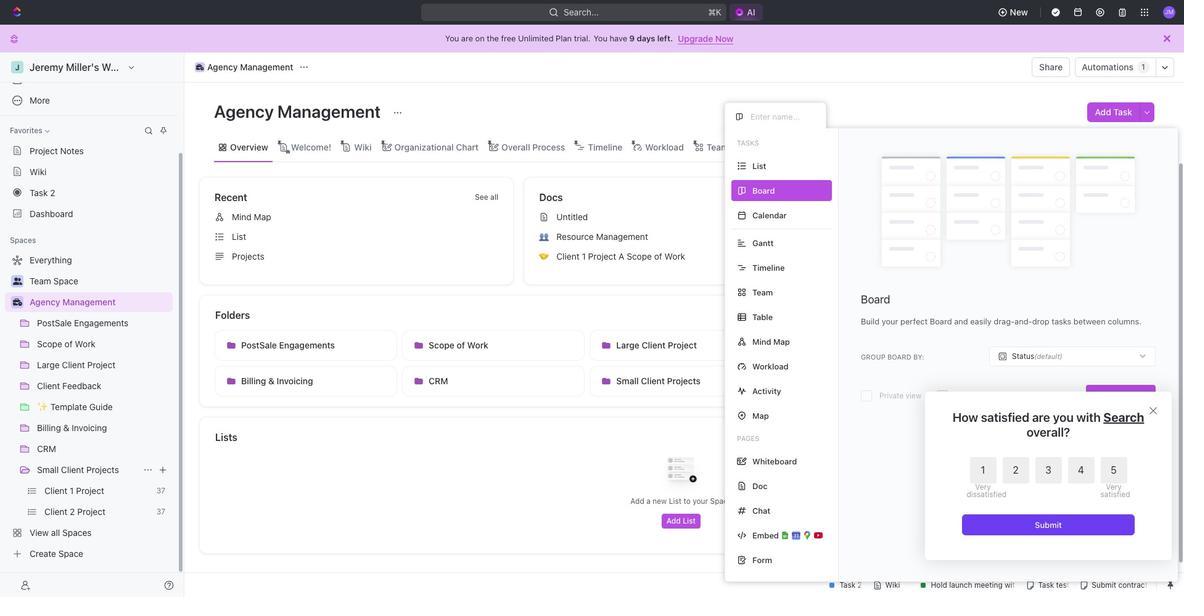 Task type: locate. For each thing, give the bounding box(es) containing it.
see all button up the calendar
[[777, 190, 811, 205]]

0 vertical spatial board
[[861, 293, 890, 306]]

workload
[[645, 142, 684, 152], [752, 361, 789, 371]]

0 vertical spatial map
[[254, 212, 271, 222]]

see all down chart on the top of page
[[475, 192, 499, 202]]

project left a
[[588, 251, 616, 262]]

0 horizontal spatial small client projects
[[37, 464, 119, 475]]

project down favorites button
[[30, 145, 58, 156]]

0 vertical spatial workload
[[645, 142, 684, 152]]

1 vertical spatial list link
[[210, 227, 508, 247]]

1 vertical spatial agency
[[214, 101, 274, 122]]

2 you from the left
[[594, 33, 608, 43]]

1 horizontal spatial workload
[[752, 361, 789, 371]]

1 horizontal spatial scope
[[627, 251, 652, 262]]

team left the 'tasks'
[[707, 142, 729, 152]]

are inside the you are on the free unlimited plan trial. you have 9 days left. upgrade now
[[461, 33, 473, 43]]

drop
[[968, 237, 986, 246]]

2 right ‎task
[[50, 187, 55, 198]]

project inside button
[[668, 340, 697, 350]]

2 see all from the left
[[782, 192, 806, 202]]

favorites button
[[5, 123, 55, 138]]

1 horizontal spatial you
[[594, 33, 608, 43]]

1 horizontal spatial see all
[[782, 192, 806, 202]]

very dissatisfied
[[967, 482, 1007, 499]]

mind down the table
[[752, 336, 771, 346]]

upgrade now link
[[678, 33, 733, 43]]

see all up the calendar
[[782, 192, 806, 202]]

0 vertical spatial are
[[461, 33, 473, 43]]

wiki inside sidebar 'navigation'
[[30, 166, 47, 177]]

add up search
[[1101, 391, 1116, 401]]

satisfied right how
[[981, 410, 1030, 424]]

option group inside × dialog
[[967, 457, 1130, 499]]

0 vertical spatial agency management link
[[192, 60, 296, 75]]

option group containing 1
[[967, 457, 1130, 499]]

× dialog
[[925, 392, 1172, 560]]

agency inside sidebar 'navigation'
[[30, 297, 60, 307]]

of up crm button
[[457, 340, 465, 350]]

add list
[[667, 516, 696, 526]]

list
[[752, 142, 766, 152], [752, 161, 766, 171], [232, 231, 246, 242], [669, 497, 682, 506], [683, 516, 696, 526]]

0 horizontal spatial work
[[467, 340, 488, 350]]

scope of work button
[[402, 330, 585, 361]]

scope right a
[[627, 251, 652, 262]]

0 vertical spatial work
[[665, 251, 685, 262]]

small
[[616, 376, 639, 386], [37, 464, 59, 475]]

0 vertical spatial to
[[1025, 237, 1033, 246]]

1 vertical spatial scope
[[429, 340, 454, 350]]

0 horizontal spatial agency management link
[[30, 292, 170, 312]]

add inside button
[[667, 516, 681, 526]]

‎task
[[30, 187, 48, 198]]

resources button
[[864, 190, 1131, 205]]

add left a
[[631, 497, 644, 506]]

tree
[[5, 250, 173, 564]]

0 vertical spatial wiki link
[[352, 138, 372, 156]]

see down chart on the top of page
[[475, 192, 488, 202]]

board up the build
[[861, 293, 890, 306]]

1 horizontal spatial see
[[782, 192, 796, 202]]

your left space
[[693, 497, 708, 506]]

1 very from the left
[[975, 482, 991, 492]]

search
[[1104, 410, 1144, 424]]

2 vertical spatial agency
[[30, 297, 60, 307]]

satisfied down 5
[[1101, 490, 1130, 499]]

0 horizontal spatial 2
[[50, 187, 55, 198]]

2
[[50, 187, 55, 198], [1013, 464, 1019, 476]]

list right new
[[669, 497, 682, 506]]

view right private
[[906, 391, 922, 400]]

1 horizontal spatial view
[[968, 391, 984, 400]]

0 horizontal spatial mind map
[[232, 212, 271, 222]]

2 vertical spatial board
[[1118, 391, 1141, 401]]

share button
[[1032, 57, 1070, 77]]

view right pin
[[968, 391, 984, 400]]

satisfied for very
[[1101, 490, 1130, 499]]

1 see all button from the left
[[470, 190, 504, 205]]

1 down resource on the top
[[582, 251, 586, 262]]

process
[[532, 142, 565, 152]]

overview link
[[228, 138, 268, 156]]

you left on
[[445, 33, 459, 43]]

0 horizontal spatial of
[[457, 340, 465, 350]]

0 vertical spatial your
[[882, 317, 898, 326]]

0 horizontal spatial wiki
[[30, 166, 47, 177]]

1 vertical spatial of
[[457, 340, 465, 350]]

agency
[[207, 62, 238, 72], [214, 101, 274, 122], [30, 297, 60, 307]]

option group
[[967, 457, 1130, 499]]

1 vertical spatial small
[[37, 464, 59, 475]]

add task button
[[1088, 102, 1140, 122]]

with
[[1077, 410, 1101, 424]]

2 vertical spatial project
[[668, 340, 697, 350]]

perfect
[[901, 317, 928, 326]]

0 horizontal spatial are
[[461, 33, 473, 43]]

wiki link right welcome!
[[352, 138, 372, 156]]

2 left 3
[[1013, 464, 1019, 476]]

1 vertical spatial board
[[930, 317, 952, 326]]

timeline right process
[[588, 142, 622, 152]]

1 right automations
[[1142, 62, 1145, 72]]

see all button
[[470, 190, 504, 205], [777, 190, 811, 205]]

your
[[882, 317, 898, 326], [693, 497, 708, 506]]

1 horizontal spatial satisfied
[[1101, 490, 1130, 499]]

wiki right welcome!
[[354, 142, 372, 152]]

are left you
[[1032, 410, 1050, 424]]

1 you from the left
[[445, 33, 459, 43]]

timeline down gantt
[[752, 262, 785, 272]]

0 horizontal spatial all
[[490, 192, 499, 202]]

see all button down chart on the top of page
[[470, 190, 504, 205]]

you left have
[[594, 33, 608, 43]]

folders button
[[215, 308, 1131, 323]]

drop
[[1032, 317, 1050, 326]]

0 vertical spatial satisfied
[[981, 410, 1030, 424]]

very inside very satisfied
[[1106, 482, 1122, 492]]

mind down 'recent'
[[232, 212, 252, 222]]

billing & invoicing button
[[215, 366, 397, 397]]

project down the folders button
[[668, 340, 697, 350]]

small client projects
[[616, 376, 701, 386], [37, 464, 119, 475]]

wiki link up the ‎task 2 link
[[5, 162, 173, 181]]

&
[[268, 376, 274, 386]]

wiki link
[[352, 138, 372, 156], [5, 162, 173, 181]]

1 vertical spatial business time image
[[13, 299, 22, 306]]

0 horizontal spatial 1
[[582, 251, 586, 262]]

scope
[[627, 251, 652, 262], [429, 340, 454, 350]]

work inside button
[[467, 340, 488, 350]]

your right the build
[[882, 317, 898, 326]]

0 horizontal spatial see
[[475, 192, 488, 202]]

work down untitled link
[[665, 251, 685, 262]]

✨ template guide
[[992, 340, 1069, 350]]

1 horizontal spatial very
[[1106, 482, 1122, 492]]

1 horizontal spatial wiki link
[[352, 138, 372, 156]]

crm button
[[402, 366, 585, 397]]

on
[[475, 33, 485, 43]]

team
[[707, 142, 729, 152], [752, 287, 773, 297]]

1 vertical spatial work
[[467, 340, 488, 350]]

0 horizontal spatial project
[[30, 145, 58, 156]]

add
[[1095, 107, 1111, 117], [1101, 391, 1116, 401], [631, 497, 644, 506], [667, 516, 681, 526]]

embed
[[752, 530, 779, 540]]

are left on
[[461, 33, 473, 43]]

docs
[[539, 192, 563, 203]]

agency management
[[207, 62, 293, 72], [214, 101, 385, 122], [30, 297, 116, 307]]

tree containing agency management
[[5, 250, 173, 564]]

0 horizontal spatial you
[[445, 33, 459, 43]]

of right a
[[654, 251, 662, 262]]

of
[[654, 251, 662, 262], [457, 340, 465, 350]]

1 vertical spatial workload
[[752, 361, 789, 371]]

add inside "button"
[[1095, 107, 1111, 117]]

see
[[475, 192, 488, 202], [782, 192, 796, 202]]

1 horizontal spatial map
[[752, 410, 769, 420]]

workload up activity
[[752, 361, 789, 371]]

large client project button
[[590, 330, 773, 361]]

pages
[[737, 434, 759, 442]]

share
[[1039, 62, 1063, 72]]

1 view from the left
[[906, 391, 922, 400]]

wiki up ‎task
[[30, 166, 47, 177]]

1 horizontal spatial see all button
[[777, 190, 811, 205]]

2 vertical spatial projects
[[86, 464, 119, 475]]

you
[[445, 33, 459, 43], [594, 33, 608, 43]]

2 horizontal spatial projects
[[667, 376, 701, 386]]

map
[[254, 212, 271, 222], [773, 336, 790, 346], [752, 410, 769, 420]]

1 vertical spatial small client projects
[[37, 464, 119, 475]]

Enter name... field
[[749, 111, 816, 122]]

1 horizontal spatial mind map
[[752, 336, 790, 346]]

1 horizontal spatial business time image
[[196, 64, 204, 70]]

1 vertical spatial team
[[752, 287, 773, 297]]

1 vertical spatial 1
[[582, 251, 586, 262]]

mind map down the table
[[752, 336, 790, 346]]

resource
[[557, 231, 594, 242]]

new
[[1010, 7, 1028, 17]]

new
[[653, 497, 667, 506]]

0 horizontal spatial projects
[[86, 464, 119, 475]]

1 horizontal spatial agency management link
[[192, 60, 296, 75]]

add list button
[[662, 514, 701, 529]]

postsale
[[241, 340, 277, 350]]

welcome!
[[291, 142, 331, 152]]

add task
[[1095, 107, 1132, 117]]

satisfied
[[981, 410, 1030, 424], [1101, 490, 1130, 499]]

to right the here
[[1025, 237, 1033, 246]]

1 horizontal spatial to
[[1025, 237, 1033, 246]]

very for 5
[[1106, 482, 1122, 492]]

small client projects inside "small client projects" link
[[37, 464, 119, 475]]

work up crm button
[[467, 340, 488, 350]]

1 horizontal spatial project
[[588, 251, 616, 262]]

dissatisfied
[[967, 490, 1007, 499]]

management inside sidebar 'navigation'
[[62, 297, 116, 307]]

0 vertical spatial agency
[[207, 62, 238, 72]]

2 vertical spatial agency management
[[30, 297, 116, 307]]

business time image
[[196, 64, 204, 70], [13, 299, 22, 306]]

form
[[752, 555, 772, 565]]

1 vertical spatial wiki
[[30, 166, 47, 177]]

0 vertical spatial project
[[30, 145, 58, 156]]

satisfied for how
[[981, 410, 1030, 424]]

small inside button
[[616, 376, 639, 386]]

1 horizontal spatial small client projects
[[616, 376, 701, 386]]

1 vertical spatial projects
[[667, 376, 701, 386]]

1 up very dissatisfied
[[981, 464, 985, 476]]

2 very from the left
[[1106, 482, 1122, 492]]

0 vertical spatial team
[[707, 142, 729, 152]]

0 horizontal spatial to
[[684, 497, 691, 506]]

submit
[[1035, 520, 1062, 530]]

pin
[[956, 391, 966, 400]]

project for large client project
[[668, 340, 697, 350]]

2 view from the left
[[968, 391, 984, 400]]

2 inside sidebar 'navigation'
[[50, 187, 55, 198]]

spaces
[[10, 236, 36, 245]]

3
[[1046, 464, 1052, 476]]

0 horizontal spatial board
[[861, 293, 890, 306]]

project
[[30, 145, 58, 156], [588, 251, 616, 262], [668, 340, 697, 350]]

projects link
[[210, 247, 508, 266]]

workload left team link
[[645, 142, 684, 152]]

are inside × dialog
[[1032, 410, 1050, 424]]

very inside very dissatisfied
[[975, 482, 991, 492]]

notes
[[60, 145, 84, 156]]

dashboard link
[[5, 204, 173, 223]]

tasks
[[737, 139, 759, 147]]

see up the calendar
[[782, 192, 796, 202]]

2 all from the left
[[798, 192, 806, 202]]

1 horizontal spatial 1
[[981, 464, 985, 476]]

1 vertical spatial agency management link
[[30, 292, 170, 312]]

0 horizontal spatial see all
[[475, 192, 499, 202]]

0 horizontal spatial small
[[37, 464, 59, 475]]

1 horizontal spatial small
[[616, 376, 639, 386]]

0 horizontal spatial team
[[707, 142, 729, 152]]

0 vertical spatial of
[[654, 251, 662, 262]]

1 vertical spatial mind
[[752, 336, 771, 346]]

and-
[[1015, 317, 1032, 326]]

build
[[861, 317, 880, 326]]

recent
[[215, 192, 247, 203]]

mind
[[232, 212, 252, 222], [752, 336, 771, 346]]

1 vertical spatial 2
[[1013, 464, 1019, 476]]

add left task
[[1095, 107, 1111, 117]]

list down add a new list to your space
[[683, 516, 696, 526]]

you
[[1053, 410, 1074, 424]]

1 vertical spatial project
[[588, 251, 616, 262]]

board up search
[[1118, 391, 1141, 401]]

agency management inside sidebar 'navigation'
[[30, 297, 116, 307]]

2 horizontal spatial project
[[668, 340, 697, 350]]

new button
[[993, 2, 1036, 22]]

1
[[1142, 62, 1145, 72], [582, 251, 586, 262], [981, 464, 985, 476]]

guide
[[1045, 340, 1069, 350]]

crm
[[429, 376, 448, 386]]

agency management link
[[192, 60, 296, 75], [30, 292, 170, 312]]

1 vertical spatial wiki link
[[5, 162, 173, 181]]

0 vertical spatial wiki
[[354, 142, 372, 152]]

work
[[665, 251, 685, 262], [467, 340, 488, 350]]

no lists icon. image
[[657, 447, 706, 497]]

scope up crm
[[429, 340, 454, 350]]

1 all from the left
[[490, 192, 499, 202]]

to up add list at bottom right
[[684, 497, 691, 506]]

‎task 2 link
[[5, 183, 173, 202]]

0 horizontal spatial see all button
[[470, 190, 504, 205]]

0 vertical spatial business time image
[[196, 64, 204, 70]]

board left and
[[930, 317, 952, 326]]

1 vertical spatial are
[[1032, 410, 1050, 424]]

1 horizontal spatial wiki
[[354, 142, 372, 152]]

add down add a new list to your space
[[667, 516, 681, 526]]

mind map down 'recent'
[[232, 212, 271, 222]]

0 horizontal spatial satisfied
[[981, 410, 1030, 424]]

team up the table
[[752, 287, 773, 297]]

1 see from the left
[[475, 192, 488, 202]]

0 horizontal spatial view
[[906, 391, 922, 400]]

2 horizontal spatial map
[[773, 336, 790, 346]]



Task type: vqa. For each thing, say whether or not it's contained in the screenshot.
dialog
no



Task type: describe. For each thing, give the bounding box(es) containing it.
(default)
[[1035, 352, 1063, 360]]

1 vertical spatial mind map
[[752, 336, 790, 346]]

organizational chart
[[394, 142, 479, 152]]

feedback
[[830, 340, 870, 350]]

1 vertical spatial agency management
[[214, 101, 385, 122]]

🤝
[[539, 252, 549, 261]]

tasks
[[1052, 317, 1072, 326]]

2 see all button from the left
[[777, 190, 811, 205]]

free
[[501, 33, 516, 43]]

how
[[953, 410, 978, 424]]

1 horizontal spatial list link
[[749, 138, 766, 156]]

1 vertical spatial to
[[684, 497, 691, 506]]

workload link
[[643, 138, 684, 156]]

1 see all from the left
[[475, 192, 499, 202]]

tree inside sidebar 'navigation'
[[5, 250, 173, 564]]

easily
[[970, 317, 992, 326]]

scope inside button
[[429, 340, 454, 350]]

have
[[610, 33, 627, 43]]

client feedback button
[[778, 330, 960, 361]]

1 horizontal spatial work
[[665, 251, 685, 262]]

list down the 'tasks'
[[752, 161, 766, 171]]

add for add task
[[1095, 107, 1111, 117]]

a
[[647, 497, 651, 506]]

✨ template guide button
[[965, 330, 1148, 361]]

0 vertical spatial agency management
[[207, 62, 293, 72]]

×
[[1149, 401, 1158, 418]]

plan
[[556, 33, 572, 43]]

small client projects link
[[37, 460, 138, 480]]

projects inside button
[[667, 376, 701, 386]]

chat
[[752, 505, 771, 515]]

project for client 1 project a scope of work
[[588, 251, 616, 262]]

group board by:
[[861, 353, 924, 361]]

project notes
[[30, 145, 84, 156]]

timeline link
[[585, 138, 622, 156]]

drag-
[[994, 317, 1015, 326]]

now
[[715, 33, 733, 43]]

lists button
[[215, 430, 1148, 445]]

doc
[[752, 481, 768, 491]]

task
[[1114, 107, 1132, 117]]

large
[[616, 340, 640, 350]]

very for 1
[[975, 482, 991, 492]]

activity
[[752, 386, 781, 396]]

left.
[[657, 33, 673, 43]]

list down 'recent'
[[232, 231, 246, 242]]

whiteboard
[[752, 456, 797, 466]]

postsale engagements
[[241, 340, 335, 350]]

0 horizontal spatial list link
[[210, 227, 508, 247]]

⌘k
[[708, 7, 722, 17]]

2 inside × dialog
[[1013, 464, 1019, 476]]

the
[[487, 33, 499, 43]]

scope of work
[[429, 340, 488, 350]]

engagements
[[279, 340, 335, 350]]

unlimited
[[518, 33, 554, 43]]

trial.
[[574, 33, 591, 43]]

status
[[1012, 352, 1035, 361]]

add for add list
[[667, 516, 681, 526]]

mind map link
[[210, 207, 508, 227]]

list down "enter name..." field
[[752, 142, 766, 152]]

here
[[1006, 237, 1023, 246]]

2 horizontal spatial board
[[1118, 391, 1141, 401]]

postsale engagements button
[[215, 330, 397, 361]]

search...
[[564, 7, 599, 17]]

list inside button
[[683, 516, 696, 526]]

1 horizontal spatial your
[[882, 317, 898, 326]]

days
[[637, 33, 655, 43]]

of inside button
[[457, 340, 465, 350]]

4
[[1078, 464, 1084, 476]]

add for add a new list to your space
[[631, 497, 644, 506]]

1 horizontal spatial board
[[930, 317, 952, 326]]

automations
[[1082, 62, 1134, 72]]

× button
[[1149, 401, 1158, 418]]

view for private view
[[906, 391, 922, 400]]

overview
[[230, 142, 268, 152]]

1 horizontal spatial timeline
[[752, 262, 785, 272]]

1 horizontal spatial team
[[752, 287, 773, 297]]

add for add board
[[1101, 391, 1116, 401]]

1 horizontal spatial mind
[[752, 336, 771, 346]]

business time image inside sidebar 'navigation'
[[13, 299, 22, 306]]

1 vertical spatial map
[[773, 336, 790, 346]]

organizational
[[394, 142, 454, 152]]

untitled link
[[534, 207, 833, 227]]

9
[[630, 33, 635, 43]]

0 vertical spatial projects
[[232, 251, 264, 262]]

table
[[752, 312, 773, 322]]

client inside sidebar 'navigation'
[[61, 464, 84, 475]]

view for pin view
[[968, 391, 984, 400]]

0 vertical spatial mind map
[[232, 212, 271, 222]]

small inside tree
[[37, 464, 59, 475]]

organizational chart link
[[392, 138, 479, 156]]

files
[[989, 237, 1004, 246]]

a
[[619, 251, 624, 262]]

billing & invoicing
[[241, 376, 313, 386]]

‎task 2
[[30, 187, 55, 198]]

2 horizontal spatial 1
[[1142, 62, 1145, 72]]

columns.
[[1108, 317, 1142, 326]]

2 vertical spatial map
[[752, 410, 769, 420]]

resource management
[[557, 231, 648, 242]]

upgrade
[[678, 33, 713, 43]]

drop files here to attach
[[968, 237, 1058, 246]]

0 horizontal spatial map
[[254, 212, 271, 222]]

sidebar navigation
[[0, 52, 184, 597]]

folders
[[215, 310, 250, 321]]

business time image inside agency management link
[[196, 64, 204, 70]]

submit button
[[962, 514, 1135, 535]]

you are on the free unlimited plan trial. you have 9 days left. upgrade now
[[445, 33, 733, 43]]

between
[[1074, 317, 1106, 326]]

small client projects button
[[590, 366, 773, 397]]

0 horizontal spatial wiki link
[[5, 162, 173, 181]]

overall?
[[1027, 410, 1147, 439]]

favorites
[[10, 126, 42, 135]]

2 see from the left
[[782, 192, 796, 202]]

add board
[[1101, 391, 1141, 401]]

large client project
[[616, 340, 697, 350]]

very satisfied
[[1101, 482, 1130, 499]]

projects inside sidebar 'navigation'
[[86, 464, 119, 475]]

1 inside × dialog
[[981, 464, 985, 476]]

0 horizontal spatial workload
[[645, 142, 684, 152]]

0 vertical spatial timeline
[[588, 142, 622, 152]]

dashboards
[[30, 74, 77, 85]]

calendar
[[752, 210, 787, 220]]

project inside 'link'
[[30, 145, 58, 156]]

add a new list to your space
[[631, 497, 732, 506]]

gantt
[[752, 238, 774, 248]]

small client projects inside small client projects button
[[616, 376, 701, 386]]

1 vertical spatial your
[[693, 497, 708, 506]]

by:
[[913, 353, 924, 361]]

0 vertical spatial mind
[[232, 212, 252, 222]]

space
[[710, 497, 732, 506]]

attach
[[1035, 237, 1058, 246]]

private view
[[880, 391, 922, 400]]



